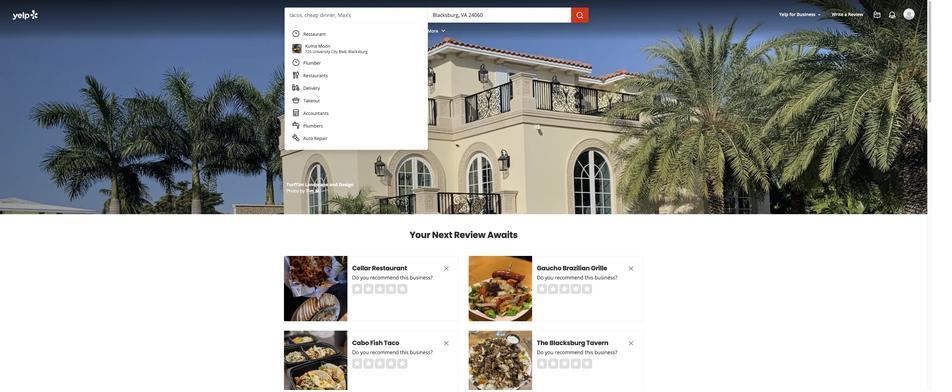 Task type: describe. For each thing, give the bounding box(es) containing it.
more
[[428, 28, 439, 34]]

you for cabo
[[360, 349, 369, 356]]

24 clock v2 image
[[292, 59, 300, 66]]

(no rating) image for fish
[[352, 359, 408, 369]]

photo of cabo fish taco image
[[284, 331, 348, 391]]

rating element for restaurant
[[352, 284, 408, 294]]

do for cabo fish taco
[[352, 349, 359, 356]]

takeout
[[304, 98, 320, 104]]

photo of gaucho brazilian grille image
[[469, 256, 533, 322]]

do you recommend this business? for blacksburg
[[537, 349, 618, 356]]

awaits
[[488, 229, 518, 241]]

explore banner section banner
[[0, 0, 928, 214]]

photo from the business owner
[[287, 182, 351, 188]]

1 photo from the top
[[287, 182, 299, 188]]

more link
[[423, 23, 453, 41]]

do you recommend this business? for brazilian
[[537, 274, 618, 281]]

business? for gaucho brazilian grille
[[595, 274, 618, 281]]

24 chevron down v2 image for restaurants
[[315, 27, 322, 35]]

restaurants inside business categories element
[[289, 28, 313, 34]]

auto repair link
[[288, 132, 424, 145]]

photo of cellar restaurant image
[[284, 256, 348, 322]]

24 delivery v2 image
[[292, 84, 300, 92]]

turftim landscape and design photo by tim m.
[[287, 182, 354, 194]]

0 vertical spatial restaurants link
[[284, 23, 327, 41]]

1 vertical spatial restaurant
[[372, 264, 407, 273]]

the blacksburg tavern link
[[537, 339, 616, 348]]

plumber link
[[288, 57, 424, 69]]

this for brazilian
[[585, 274, 594, 281]]

tree services link
[[299, 106, 362, 121]]

yelp for business button
[[777, 9, 825, 20]]

delivery
[[304, 85, 320, 91]]

cellar restaurant link
[[352, 264, 431, 273]]

24 chevron down v2 image for more
[[440, 27, 447, 35]]

to
[[396, 62, 411, 83]]

your next review awaits
[[410, 229, 518, 241]]

none search field containing yelp for business
[[0, 0, 928, 160]]

(no rating) image for blacksburg
[[537, 359, 593, 369]]

for
[[790, 11, 796, 17]]

this for blacksburg
[[585, 349, 594, 356]]

dismiss card image for the blacksburg tavern
[[628, 340, 635, 347]]

dead
[[299, 79, 339, 100]]

725
[[305, 49, 312, 54]]

do for gaucho brazilian grille
[[537, 274, 544, 281]]

m.
[[316, 188, 321, 194]]

owner
[[338, 182, 351, 188]]

business? for cellar restaurant
[[410, 274, 433, 281]]

gaucho brazilian grille
[[537, 264, 608, 273]]

do you recommend this business? for restaurant
[[352, 274, 433, 281]]

do you recommend this business? for fish
[[352, 349, 433, 356]]

kuma
[[305, 43, 317, 49]]

(no rating) image for brazilian
[[537, 284, 593, 294]]

gaucho brazilian grille link
[[537, 264, 616, 273]]

dismiss card image
[[443, 340, 451, 347]]

farewell
[[331, 62, 393, 83]]

auto
[[304, 136, 313, 141]]

tim m. link
[[306, 188, 321, 194]]

none field near
[[433, 12, 566, 19]]

cabo
[[352, 339, 369, 348]]

24 food v2 image
[[292, 72, 300, 79]]

select slide image
[[286, 61, 290, 89]]

plumber
[[304, 60, 321, 66]]

auto repair
[[304, 136, 328, 141]]

restaurant inside search field
[[304, 31, 326, 37]]

a
[[845, 11, 848, 17]]

tree
[[319, 110, 330, 117]]

recommend for brazilian
[[555, 274, 584, 281]]

grille
[[592, 264, 608, 273]]

turftim
[[287, 182, 304, 188]]

services
[[331, 110, 352, 117]]

this for fish
[[400, 349, 409, 356]]

1 vertical spatial blacksburg
[[550, 339, 586, 348]]



Task type: locate. For each thing, give the bounding box(es) containing it.
the blacksburg tavern
[[537, 339, 609, 348]]

24 plumbers v2 image
[[292, 122, 300, 129]]

do
[[352, 274, 359, 281], [537, 274, 544, 281], [352, 349, 359, 356], [537, 349, 544, 356]]

1 vertical spatial review
[[454, 229, 486, 241]]

this
[[400, 274, 409, 281], [585, 274, 594, 281], [400, 349, 409, 356], [585, 349, 594, 356]]

this down cabo fish taco link
[[400, 349, 409, 356]]

24 search v2 image
[[309, 110, 317, 118]]

restaurants link
[[284, 23, 327, 41], [288, 69, 424, 82]]

do down the
[[537, 349, 544, 356]]

rating element
[[352, 284, 408, 294], [537, 284, 593, 294], [352, 359, 408, 369], [537, 359, 593, 369]]

recommend
[[370, 274, 399, 281], [555, 274, 584, 281], [370, 349, 399, 356], [555, 349, 584, 356]]

tavern
[[587, 339, 609, 348]]

tim
[[306, 188, 314, 194]]

photo down turftim
[[287, 188, 299, 194]]

delivery link
[[288, 82, 424, 95]]

business? down cellar restaurant "link"
[[410, 274, 433, 281]]

accountants
[[304, 110, 329, 116]]

business? for cabo fish taco
[[410, 349, 433, 356]]

review
[[849, 11, 864, 17], [454, 229, 486, 241]]

dismiss card image for gaucho brazilian grille
[[628, 265, 635, 273]]

do for cellar restaurant
[[352, 274, 359, 281]]

rating element down 'fish'
[[352, 359, 408, 369]]

plumbers link
[[288, 120, 424, 132]]

recommend for restaurant
[[370, 274, 399, 281]]

takeout link
[[288, 95, 424, 107]]

taco
[[384, 339, 400, 348]]

business? down tavern
[[595, 349, 618, 356]]

(no rating) image for restaurant
[[352, 284, 408, 294]]

  text field
[[290, 12, 423, 19]]

do you recommend this business? down the brazilian
[[537, 274, 618, 281]]

recommend for blacksburg
[[555, 349, 584, 356]]

university
[[313, 49, 330, 54]]

plumbers
[[304, 123, 323, 129]]

kuma moon 725 university city blvd, blacksburg
[[305, 43, 368, 54]]

do for the blacksburg tavern
[[537, 349, 544, 356]]

review right next
[[454, 229, 486, 241]]

Near text field
[[433, 12, 566, 19]]

business categories element
[[284, 23, 916, 41]]

24 chevron down v2 image right more
[[440, 27, 447, 35]]

24 chevron down v2 image
[[315, 27, 322, 35], [440, 27, 447, 35]]

do you recommend this business? down cellar restaurant "link"
[[352, 274, 433, 281]]

cabo fish taco link
[[352, 339, 431, 348]]

0 vertical spatial restaurants
[[289, 28, 313, 34]]

next
[[432, 229, 453, 241]]

None search field
[[285, 8, 590, 23]]

search image
[[576, 12, 584, 19]]

0 horizontal spatial review
[[454, 229, 486, 241]]

you down cabo
[[360, 349, 369, 356]]

say
[[299, 62, 328, 83]]

this for restaurant
[[400, 274, 409, 281]]

review for next
[[454, 229, 486, 241]]

restaurants up kuma
[[289, 28, 313, 34]]

write
[[833, 11, 844, 17]]

restaurant up kuma
[[304, 31, 326, 37]]

business? down grille
[[595, 274, 618, 281]]

restaurants
[[289, 28, 313, 34], [304, 73, 328, 79]]

business? down cabo fish taco link
[[410, 349, 433, 356]]

you down the
[[545, 349, 554, 356]]

cellar restaurant
[[352, 264, 407, 273]]

write a review link
[[830, 9, 867, 20]]

blacksburg up the plumber link
[[348, 49, 368, 54]]

None radio
[[364, 284, 374, 294], [375, 284, 385, 294], [549, 284, 559, 294], [583, 284, 593, 294], [352, 359, 363, 369], [364, 359, 374, 369], [537, 359, 547, 369], [364, 284, 374, 294], [375, 284, 385, 294], [549, 284, 559, 294], [583, 284, 593, 294], [352, 359, 363, 369], [364, 359, 374, 369], [537, 359, 547, 369]]

do you recommend this business? down taco
[[352, 349, 433, 356]]

cellar
[[352, 264, 371, 273]]

restaurants down the plumber
[[304, 73, 328, 79]]

photo
[[287, 182, 299, 188], [287, 188, 299, 194]]

you for cellar
[[360, 274, 369, 281]]

accountants link
[[288, 107, 424, 120]]

restaurant
[[304, 31, 326, 37], [372, 264, 407, 273]]

you
[[360, 274, 369, 281], [545, 274, 554, 281], [360, 349, 369, 356], [545, 349, 554, 356]]

recommend down the cellar restaurant
[[370, 274, 399, 281]]

2 photo from the top
[[287, 188, 299, 194]]

you for the
[[545, 349, 554, 356]]

16 chevron down v2 image
[[817, 12, 823, 17]]

this down grille
[[585, 274, 594, 281]]

the
[[311, 182, 318, 188]]

the
[[537, 339, 549, 348]]

do you recommend this business?
[[352, 274, 433, 281], [537, 274, 618, 281], [352, 349, 433, 356], [537, 349, 618, 356]]

blacksburg right the
[[550, 339, 586, 348]]

1 24 chevron down v2 image from the left
[[315, 27, 322, 35]]

branches
[[342, 79, 415, 100]]

Find text field
[[290, 12, 423, 19]]

0 vertical spatial review
[[849, 11, 864, 17]]

you down gaucho
[[545, 274, 554, 281]]

business?
[[410, 274, 433, 281], [595, 274, 618, 281], [410, 349, 433, 356], [595, 349, 618, 356]]

blacksburg inside kuma moon 725 university city blvd, blacksburg
[[348, 49, 368, 54]]

0 vertical spatial photo
[[287, 182, 299, 188]]

1 vertical spatial restaurants
[[304, 73, 328, 79]]

tree services
[[319, 110, 352, 117]]

1 horizontal spatial blacksburg
[[550, 339, 586, 348]]

business
[[319, 182, 337, 188]]

24 shopping v2 image
[[292, 97, 300, 104]]

dismiss card image for cellar restaurant
[[443, 265, 451, 273]]

restaurant right cellar at the bottom left of page
[[372, 264, 407, 273]]

repair
[[314, 136, 328, 141]]

photo left from
[[287, 182, 299, 188]]

notifications image
[[889, 11, 897, 19]]

rating element down the blacksburg tavern
[[537, 359, 593, 369]]

None search field
[[0, 0, 928, 160]]

photo of the blacksburg tavern image
[[469, 331, 533, 391]]

review inside write a review link
[[849, 11, 864, 17]]

brazilian
[[563, 264, 590, 273]]

rating element for brazilian
[[537, 284, 593, 294]]

city
[[331, 49, 338, 54]]

1 horizontal spatial review
[[849, 11, 864, 17]]

cabo fish taco
[[352, 339, 400, 348]]

say farewell to dead branches
[[299, 62, 415, 100]]

by
[[300, 188, 305, 194]]

do down cabo
[[352, 349, 359, 356]]

1 horizontal spatial restaurant
[[372, 264, 407, 273]]

dismiss card image
[[443, 265, 451, 273], [628, 265, 635, 273], [628, 340, 635, 347]]

design
[[339, 182, 354, 188]]

None field
[[290, 12, 423, 19], [433, 12, 566, 19], [290, 12, 423, 19]]

gaucho
[[537, 264, 562, 273]]

rating element down 'gaucho brazilian grille'
[[537, 284, 593, 294]]

turftim landscape and design link
[[287, 182, 354, 188]]

(no rating) image
[[352, 284, 408, 294], [537, 284, 593, 294], [352, 359, 408, 369], [537, 359, 593, 369]]

write a review
[[833, 11, 864, 17]]

this down tavern
[[585, 349, 594, 356]]

restaurants link up kuma
[[284, 23, 327, 41]]

24 chevron down v2 image inside more link
[[440, 27, 447, 35]]

blacksburg
[[348, 49, 368, 54], [550, 339, 586, 348]]

your
[[410, 229, 431, 241]]

0 vertical spatial blacksburg
[[348, 49, 368, 54]]

1 vertical spatial photo
[[287, 188, 299, 194]]

0 vertical spatial restaurant
[[304, 31, 326, 37]]

24 chevron down v2 image up moon
[[315, 27, 322, 35]]

you for gaucho
[[545, 274, 554, 281]]

review for a
[[849, 11, 864, 17]]

blvd,
[[339, 49, 348, 54]]

recommend down the blacksburg tavern
[[555, 349, 584, 356]]

moon
[[319, 43, 331, 49]]

rating element for blacksburg
[[537, 359, 593, 369]]

0 horizontal spatial restaurant
[[304, 31, 326, 37]]

(no rating) image down 'gaucho brazilian grille'
[[537, 284, 593, 294]]

0 horizontal spatial 24 chevron down v2 image
[[315, 27, 322, 35]]

review right a
[[849, 11, 864, 17]]

photo inside turftim landscape and design photo by tim m.
[[287, 188, 299, 194]]

1 vertical spatial restaurants link
[[288, 69, 424, 82]]

and
[[330, 182, 338, 188]]

user actions element
[[775, 8, 924, 47]]

recommend for fish
[[370, 349, 399, 356]]

None radio
[[352, 284, 363, 294], [386, 284, 396, 294], [398, 284, 408, 294], [537, 284, 547, 294], [560, 284, 570, 294], [571, 284, 581, 294], [375, 359, 385, 369], [386, 359, 396, 369], [398, 359, 408, 369], [549, 359, 559, 369], [560, 359, 570, 369], [571, 359, 581, 369], [583, 359, 593, 369], [352, 284, 363, 294], [386, 284, 396, 294], [398, 284, 408, 294], [537, 284, 547, 294], [560, 284, 570, 294], [571, 284, 581, 294], [375, 359, 385, 369], [386, 359, 396, 369], [398, 359, 408, 369], [549, 359, 559, 369], [560, 359, 570, 369], [571, 359, 581, 369], [583, 359, 593, 369]]

recommend down 'gaucho brazilian grille'
[[555, 274, 584, 281]]

fish
[[371, 339, 383, 348]]

from
[[300, 182, 310, 188]]

restaurant link
[[288, 28, 424, 41]]

business
[[798, 11, 816, 17]]

restaurants link up takeout link
[[288, 69, 424, 82]]

do down cellar at the bottom left of page
[[352, 274, 359, 281]]

recommend down cabo fish taco link
[[370, 349, 399, 356]]

rating element for fish
[[352, 359, 408, 369]]

24 clock v2 image
[[292, 30, 300, 38]]

maria w. image
[[904, 8, 916, 20]]

(no rating) image down the cellar restaurant
[[352, 284, 408, 294]]

0 horizontal spatial blacksburg
[[348, 49, 368, 54]]

projects image
[[874, 11, 882, 19]]

you down cellar at the bottom left of page
[[360, 274, 369, 281]]

2 24 chevron down v2 image from the left
[[440, 27, 447, 35]]

do down gaucho
[[537, 274, 544, 281]]

rating element down the cellar restaurant
[[352, 284, 408, 294]]

1 horizontal spatial 24 chevron down v2 image
[[440, 27, 447, 35]]

do you recommend this business? down the blacksburg tavern link
[[537, 349, 618, 356]]

business? for the blacksburg tavern
[[595, 349, 618, 356]]

yelp
[[780, 11, 789, 17]]

none search field inside search field
[[285, 8, 590, 23]]

(no rating) image down 'fish'
[[352, 359, 408, 369]]

(no rating) image down the blacksburg tavern
[[537, 359, 593, 369]]

this down cellar restaurant "link"
[[400, 274, 409, 281]]

yelp for business
[[780, 11, 816, 17]]

landscape
[[305, 182, 329, 188]]

24 accountants v2 image
[[292, 109, 300, 117]]

24 auto repair v2 image
[[292, 134, 300, 142]]



Task type: vqa. For each thing, say whether or not it's contained in the screenshot.
the Auto Repair
yes



